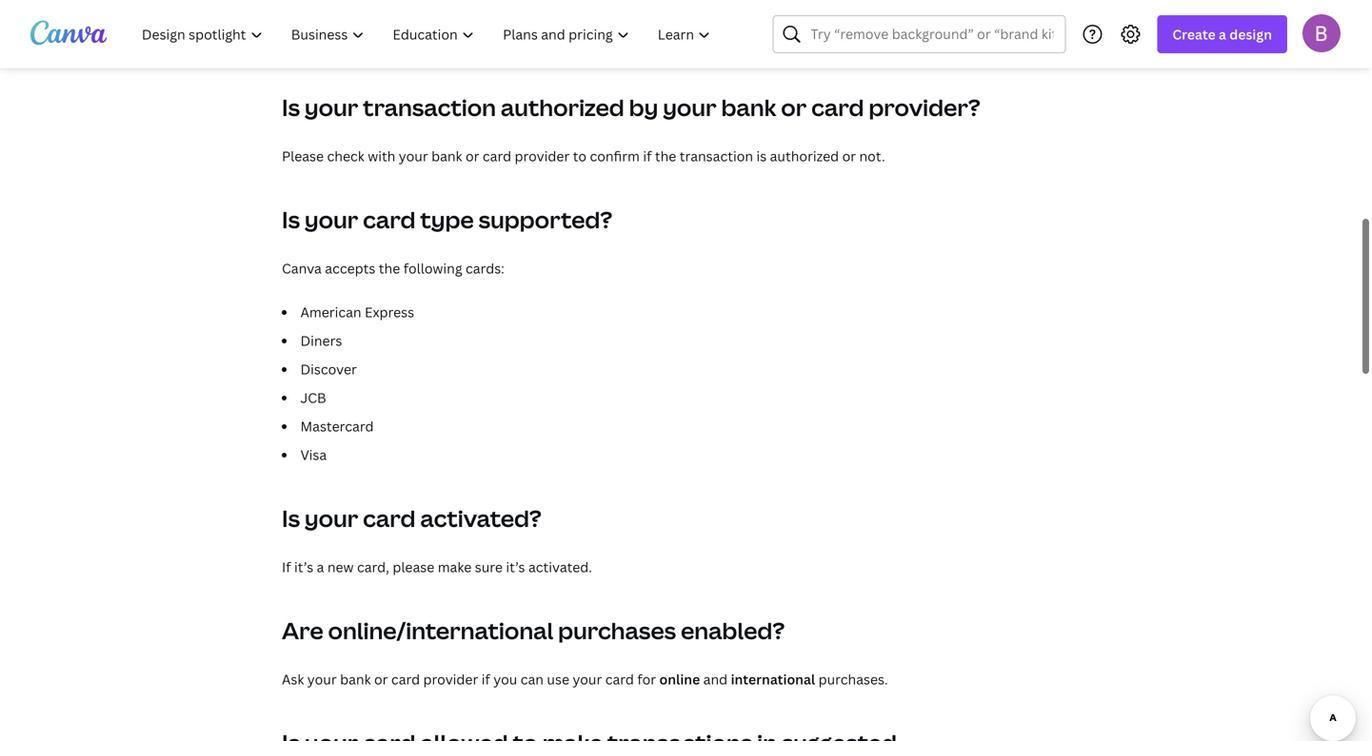 Task type: vqa. For each thing, say whether or not it's contained in the screenshot.
TIMER
no



Task type: describe. For each thing, give the bounding box(es) containing it.
following
[[404, 260, 462, 278]]

and
[[703, 671, 728, 689]]

to
[[573, 147, 587, 165]]

1 horizontal spatial transaction
[[680, 147, 753, 165]]

your up the new
[[305, 503, 358, 534]]

activated.
[[529, 559, 592, 577]]

express
[[365, 303, 414, 321]]

0 horizontal spatial a
[[317, 559, 324, 577]]

international
[[731, 671, 815, 689]]

is your transaction authorized by your bank or card provider?
[[282, 92, 981, 123]]

type
[[420, 204, 474, 235]]

if it's a new card, please make sure it's activated.
[[282, 559, 592, 577]]

please
[[282, 147, 324, 165]]

please check with your bank or card provider to confirm if the transaction is authorized or not.
[[282, 147, 885, 165]]

is for is your card type supported?
[[282, 204, 300, 235]]

by
[[629, 92, 658, 123]]

0 horizontal spatial authorized
[[501, 92, 624, 123]]

your right with
[[399, 147, 428, 165]]

1 horizontal spatial if
[[643, 147, 652, 165]]

your right by
[[663, 92, 717, 123]]

with
[[368, 147, 396, 165]]

card down the online/international on the left of the page
[[391, 671, 420, 689]]

is for is your transaction authorized by your bank or card provider?
[[282, 92, 300, 123]]

ask your bank or card provider if you can use your card for online and international purchases.
[[282, 671, 888, 689]]

0 horizontal spatial provider
[[423, 671, 478, 689]]

card left for
[[605, 671, 634, 689]]

for
[[637, 671, 656, 689]]

create
[[1173, 25, 1216, 43]]

check
[[327, 147, 365, 165]]

sure
[[475, 559, 503, 577]]

2 vertical spatial bank
[[340, 671, 371, 689]]

purchases.
[[819, 671, 888, 689]]

use
[[547, 671, 570, 689]]

your right "use"
[[573, 671, 602, 689]]

card up canva accepts the following cards:
[[363, 204, 416, 235]]

make
[[438, 559, 472, 577]]

can
[[521, 671, 544, 689]]

card up not.
[[812, 92, 864, 123]]

you
[[494, 671, 517, 689]]

purchases
[[558, 616, 676, 647]]



Task type: locate. For each thing, give the bounding box(es) containing it.
card
[[812, 92, 864, 123], [483, 147, 512, 165], [363, 204, 416, 235], [363, 503, 416, 534], [391, 671, 420, 689], [605, 671, 634, 689]]

online/international
[[328, 616, 554, 647]]

provider down the online/international on the left of the page
[[423, 671, 478, 689]]

0 vertical spatial is
[[282, 92, 300, 123]]

american express
[[300, 303, 414, 321]]

new
[[327, 559, 354, 577]]

enabled?
[[681, 616, 785, 647]]

confirm
[[590, 147, 640, 165]]

it's right if
[[294, 559, 314, 577]]

create a design
[[1173, 25, 1272, 43]]

0 vertical spatial authorized
[[501, 92, 624, 123]]

authorized up to at the left top of page
[[501, 92, 624, 123]]

your up check
[[305, 92, 358, 123]]

0 horizontal spatial if
[[482, 671, 490, 689]]

is your card type supported?
[[282, 204, 613, 235]]

mastercard
[[300, 418, 374, 436]]

accepts
[[325, 260, 376, 278]]

0 vertical spatial the
[[655, 147, 677, 165]]

if
[[282, 559, 291, 577]]

0 vertical spatial transaction
[[363, 92, 496, 123]]

american
[[300, 303, 362, 321]]

1 vertical spatial authorized
[[770, 147, 839, 165]]

bank up type
[[431, 147, 462, 165]]

card up supported?
[[483, 147, 512, 165]]

a left design on the right
[[1219, 25, 1227, 43]]

is for is your card activated?
[[282, 503, 300, 534]]

1 vertical spatial a
[[317, 559, 324, 577]]

provider?
[[869, 92, 981, 123]]

bank right ask
[[340, 671, 371, 689]]

supported?
[[479, 204, 613, 235]]

discover
[[300, 360, 357, 379]]

or
[[781, 92, 807, 123], [466, 147, 480, 165], [842, 147, 856, 165], [374, 671, 388, 689]]

not.
[[860, 147, 885, 165]]

is up please
[[282, 92, 300, 123]]

top level navigation element
[[130, 15, 727, 53]]

card up card,
[[363, 503, 416, 534]]

1 vertical spatial bank
[[431, 147, 462, 165]]

ask
[[282, 671, 304, 689]]

cards:
[[466, 260, 505, 278]]

is
[[757, 147, 767, 165]]

online
[[660, 671, 700, 689]]

transaction up with
[[363, 92, 496, 123]]

diners
[[300, 332, 342, 350]]

1 it's from the left
[[294, 559, 314, 577]]

2 vertical spatial is
[[282, 503, 300, 534]]

3 is from the top
[[282, 503, 300, 534]]

is up if
[[282, 503, 300, 534]]

your right ask
[[307, 671, 337, 689]]

visa
[[300, 446, 327, 464]]

authorized right is
[[770, 147, 839, 165]]

1 horizontal spatial a
[[1219, 25, 1227, 43]]

a
[[1219, 25, 1227, 43], [317, 559, 324, 577]]

canva
[[282, 260, 322, 278]]

2 is from the top
[[282, 204, 300, 235]]

0 vertical spatial a
[[1219, 25, 1227, 43]]

0 horizontal spatial it's
[[294, 559, 314, 577]]

1 horizontal spatial bank
[[431, 147, 462, 165]]

1 vertical spatial is
[[282, 204, 300, 235]]

are
[[282, 616, 323, 647]]

is
[[282, 92, 300, 123], [282, 204, 300, 235], [282, 503, 300, 534]]

0 horizontal spatial transaction
[[363, 92, 496, 123]]

1 horizontal spatial provider
[[515, 147, 570, 165]]

0 horizontal spatial the
[[379, 260, 400, 278]]

canva accepts the following cards:
[[282, 260, 505, 278]]

the right confirm
[[655, 147, 677, 165]]

bank up is
[[721, 92, 777, 123]]

2 horizontal spatial bank
[[721, 92, 777, 123]]

a inside create a design dropdown button
[[1219, 25, 1227, 43]]

if left you
[[482, 671, 490, 689]]

create a design button
[[1158, 15, 1288, 53]]

design
[[1230, 25, 1272, 43]]

if
[[643, 147, 652, 165], [482, 671, 490, 689]]

1 vertical spatial if
[[482, 671, 490, 689]]

it's
[[294, 559, 314, 577], [506, 559, 525, 577]]

transaction
[[363, 92, 496, 123], [680, 147, 753, 165]]

please
[[393, 559, 435, 577]]

1 vertical spatial the
[[379, 260, 400, 278]]

transaction left is
[[680, 147, 753, 165]]

is up the canva
[[282, 204, 300, 235]]

2 it's from the left
[[506, 559, 525, 577]]

it's right the sure
[[506, 559, 525, 577]]

1 horizontal spatial it's
[[506, 559, 525, 577]]

jcb
[[300, 389, 326, 407]]

Try "remove background" or "brand kit" search field
[[811, 16, 1054, 52]]

card,
[[357, 559, 389, 577]]

1 vertical spatial transaction
[[680, 147, 753, 165]]

bank
[[721, 92, 777, 123], [431, 147, 462, 165], [340, 671, 371, 689]]

1 horizontal spatial authorized
[[770, 147, 839, 165]]

are online/international purchases enabled?
[[282, 616, 785, 647]]

bob builder image
[[1303, 14, 1341, 52]]

the
[[655, 147, 677, 165], [379, 260, 400, 278]]

0 horizontal spatial bank
[[340, 671, 371, 689]]

is your card activated?
[[282, 503, 542, 534]]

0 vertical spatial if
[[643, 147, 652, 165]]

1 is from the top
[[282, 92, 300, 123]]

activated?
[[420, 503, 542, 534]]

1 vertical spatial provider
[[423, 671, 478, 689]]

the right accepts at the top
[[379, 260, 400, 278]]

authorized
[[501, 92, 624, 123], [770, 147, 839, 165]]

0 vertical spatial bank
[[721, 92, 777, 123]]

1 horizontal spatial the
[[655, 147, 677, 165]]

provider left to at the left top of page
[[515, 147, 570, 165]]

if right confirm
[[643, 147, 652, 165]]

your
[[305, 92, 358, 123], [663, 92, 717, 123], [399, 147, 428, 165], [305, 204, 358, 235], [305, 503, 358, 534], [307, 671, 337, 689], [573, 671, 602, 689]]

provider
[[515, 147, 570, 165], [423, 671, 478, 689]]

0 vertical spatial provider
[[515, 147, 570, 165]]

your up accepts at the top
[[305, 204, 358, 235]]

a left the new
[[317, 559, 324, 577]]



